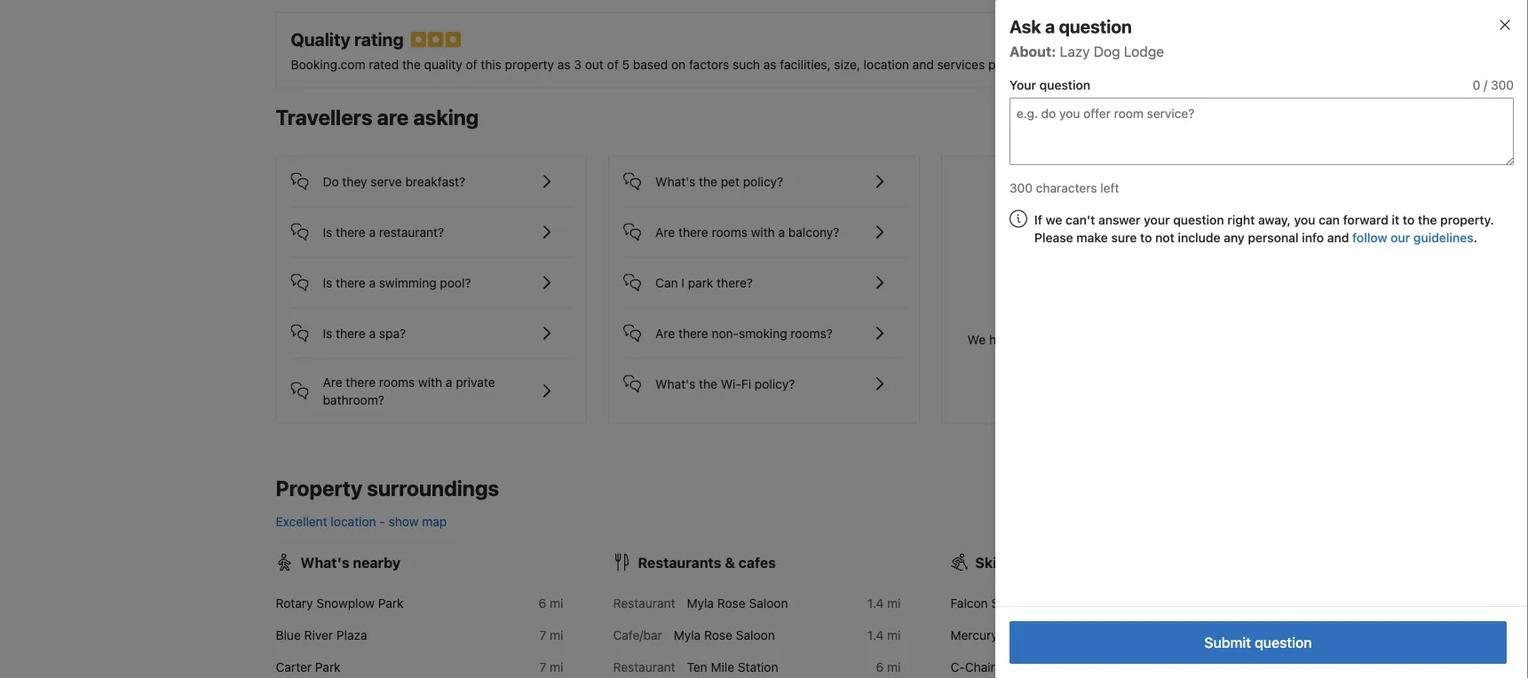 Task type: describe. For each thing, give the bounding box(es) containing it.
myla rose saloon for restaurant
[[687, 596, 788, 611]]

mi for blue river plaza
[[550, 628, 563, 643]]

7 for carter park
[[540, 660, 547, 675]]

see availability
[[1155, 111, 1242, 126]]

make
[[1077, 230, 1108, 245]]

left
[[1101, 181, 1119, 195]]

0 horizontal spatial and
[[913, 57, 934, 72]]

smoking
[[739, 326, 787, 341]]

mi for falcon superchair
[[1225, 596, 1238, 611]]

dog
[[1094, 43, 1120, 60]]

with for balcony?
[[751, 225, 775, 239]]

rose for cafe/bar
[[704, 628, 733, 643]]

your
[[1010, 78, 1036, 92]]

mi for mercury superchair
[[1225, 628, 1238, 643]]

are there non-smoking rooms? button
[[624, 309, 905, 344]]

balcony?
[[789, 225, 840, 239]]

question inside button
[[1255, 635, 1312, 651]]

we have an instant answer to most questions
[[968, 332, 1226, 347]]

3
[[574, 57, 582, 72]]

instant
[[1037, 332, 1076, 347]]

the right rated
[[402, 57, 421, 72]]

follow
[[1353, 230, 1388, 245]]

falcon superchair
[[951, 596, 1056, 611]]

lifts
[[1000, 554, 1027, 571]]

mi for c-chair
[[1225, 660, 1238, 675]]

see
[[1155, 111, 1177, 126]]

are there rooms with a balcony? button
[[624, 207, 905, 243]]

river
[[304, 628, 333, 643]]

what's nearby
[[301, 554, 401, 571]]

6 for c-chair
[[1214, 660, 1221, 675]]

6 mi for mercury superchair
[[1214, 628, 1238, 643]]

rating
[[354, 29, 404, 50]]

they
[[342, 174, 367, 189]]

chair
[[965, 660, 995, 675]]

rotary snowplow park
[[276, 596, 404, 611]]

is there a spa?
[[323, 326, 406, 341]]

7 mi for blue river plaza
[[540, 628, 563, 643]]

ten
[[687, 660, 708, 675]]

what's the wi-fi policy? button
[[624, 359, 905, 395]]

fi
[[742, 377, 751, 391]]

do
[[323, 174, 339, 189]]

station
[[738, 660, 778, 675]]

booking.com
[[291, 57, 365, 72]]

blue river plaza
[[276, 628, 367, 643]]

size,
[[834, 57, 860, 72]]

cafes
[[739, 554, 776, 571]]

submit question
[[1205, 635, 1312, 651]]

the inside "button"
[[699, 377, 718, 391]]

are there non-smoking rooms?
[[656, 326, 833, 341]]

such
[[733, 57, 760, 72]]

private
[[456, 375, 495, 390]]

2 of from the left
[[607, 57, 619, 72]]

a inside button
[[369, 275, 376, 290]]

are there rooms with a private bathroom? button
[[291, 359, 572, 409]]

.
[[1474, 230, 1478, 245]]

spa?
[[379, 326, 406, 341]]

what's for what's the pet policy?
[[656, 174, 696, 189]]

e.g. do you offer room service?  text field
[[1010, 98, 1514, 165]]

are for are there rooms with a private bathroom?
[[323, 375, 342, 390]]

a left 'spa?'
[[369, 326, 376, 341]]

are
[[377, 104, 409, 129]]

ten mile station
[[687, 660, 778, 675]]

can i park there?
[[656, 275, 753, 290]]

looking?
[[1079, 233, 1150, 254]]

superchair for mercury superchair
[[1001, 628, 1066, 643]]

the inside button
[[699, 174, 718, 189]]

1 vertical spatial answer
[[1079, 332, 1120, 347]]

your question
[[1010, 78, 1091, 92]]

if we can't answer your question right away, you can forward it to the property. please make sure to not include any personal info and
[[1035, 213, 1494, 245]]

non-
[[712, 326, 739, 341]]

question inside 'if we can't answer your question right away, you can forward it to the property. please make sure to not include any personal info and'
[[1173, 213, 1224, 227]]

guidelines
[[1414, 230, 1474, 245]]

any
[[1224, 230, 1245, 245]]

can i park there? button
[[624, 258, 905, 294]]

facilities,
[[780, 57, 831, 72]]

is there a swimming pool?
[[323, 275, 471, 290]]

rooms for private
[[379, 375, 415, 390]]

restaurant for myla rose saloon
[[613, 596, 675, 611]]

about:
[[1010, 43, 1056, 60]]

falcon
[[951, 596, 988, 611]]

restaurants
[[638, 554, 722, 571]]

quality
[[291, 29, 350, 50]]

are there rooms with a private bathroom?
[[323, 375, 495, 407]]

policy? inside "button"
[[755, 377, 795, 391]]

restaurant?
[[379, 225, 444, 239]]

on
[[671, 57, 686, 72]]

ask a question dialog
[[967, 0, 1528, 679]]

what's for what's the wi-fi policy?
[[656, 377, 696, 391]]

are for are there rooms with a balcony?
[[656, 225, 675, 239]]

1 as from the left
[[558, 57, 571, 72]]

an
[[1020, 332, 1034, 347]]

personal
[[1248, 230, 1299, 245]]

are for are there non-smoking rooms?
[[656, 326, 675, 341]]

ask a question about: lazy dog lodge
[[1010, 16, 1164, 60]]

saloon for restaurant
[[749, 596, 788, 611]]

nearby
[[353, 554, 401, 571]]

property
[[505, 57, 554, 72]]

pool?
[[440, 275, 471, 290]]

questions
[[1170, 332, 1226, 347]]

follow our guidelines button
[[1353, 229, 1474, 247]]

info
[[1302, 230, 1324, 245]]

1 vertical spatial 5
[[1214, 596, 1221, 611]]

with for private
[[418, 375, 442, 390]]

submit
[[1205, 635, 1251, 651]]

300 characters left
[[1010, 181, 1119, 195]]

our
[[1391, 230, 1410, 245]]

i
[[682, 275, 685, 290]]

mile
[[711, 660, 735, 675]]

question down lazy
[[1040, 78, 1091, 92]]

mi for rotary snowplow park
[[550, 596, 563, 611]]

forward
[[1343, 213, 1389, 227]]

1.4 mi for cafe/bar
[[868, 628, 901, 643]]

swimming
[[379, 275, 437, 290]]

a inside the ask a question about: lazy dog lodge
[[1045, 16, 1055, 37]]

there for is there a spa?
[[336, 326, 366, 341]]

property
[[276, 476, 362, 501]]

0 vertical spatial to
[[1403, 213, 1415, 227]]

we
[[968, 332, 986, 347]]

&
[[725, 554, 735, 571]]

blue
[[276, 628, 301, 643]]



Task type: vqa. For each thing, say whether or not it's contained in the screenshot.
the Do they serve breakfast?
yes



Task type: locate. For each thing, give the bounding box(es) containing it.
a left restaurant?
[[369, 225, 376, 239]]

there for are there rooms with a balcony?
[[679, 225, 708, 239]]

0 horizontal spatial 300
[[1010, 181, 1033, 195]]

a left swimming
[[369, 275, 376, 290]]

what's inside what's the pet policy? button
[[656, 174, 696, 189]]

6 mi for c-chair
[[1214, 660, 1238, 675]]

0 vertical spatial superchair
[[992, 596, 1056, 611]]

0 horizontal spatial park
[[315, 660, 341, 675]]

answer inside 'if we can't answer your question right away, you can forward it to the property. please make sure to not include any personal info and'
[[1099, 213, 1141, 227]]

carter
[[276, 660, 312, 675]]

300
[[1491, 78, 1514, 92], [1010, 181, 1033, 195]]

300 right /
[[1491, 78, 1514, 92]]

1 vertical spatial myla
[[674, 628, 701, 643]]

what's for what's nearby
[[301, 554, 350, 571]]

of
[[466, 57, 477, 72], [607, 57, 619, 72]]

2 vertical spatial is
[[323, 326, 332, 341]]

with inside "are there rooms with a private bathroom?"
[[418, 375, 442, 390]]

1 vertical spatial is
[[323, 275, 332, 290]]

1 horizontal spatial rooms
[[712, 225, 748, 239]]

is for is there a swimming pool?
[[323, 275, 332, 290]]

there up park
[[679, 225, 708, 239]]

0 vertical spatial are
[[656, 225, 675, 239]]

1 of from the left
[[466, 57, 477, 72]]

and inside 'if we can't answer your question right away, you can forward it to the property. please make sure to not include any personal info and'
[[1328, 230, 1349, 245]]

superchair
[[992, 596, 1056, 611], [1001, 628, 1066, 643]]

saloon down 'cafes'
[[749, 596, 788, 611]]

is for is there a restaurant?
[[323, 225, 332, 239]]

7 mi for carter park
[[540, 660, 563, 675]]

is
[[323, 225, 332, 239], [323, 275, 332, 290], [323, 326, 332, 341]]

0 vertical spatial restaurant
[[613, 596, 675, 611]]

question right the submit
[[1255, 635, 1312, 651]]

restaurants & cafes
[[638, 554, 776, 571]]

bathroom?
[[323, 393, 384, 407]]

1 vertical spatial and
[[1328, 230, 1349, 245]]

rooms for balcony?
[[712, 225, 748, 239]]

myla rose saloon up mile
[[674, 628, 775, 643]]

ask
[[1010, 16, 1041, 37]]

there?
[[717, 275, 753, 290]]

is inside is there a swimming pool? button
[[323, 275, 332, 290]]

0 horizontal spatial of
[[466, 57, 477, 72]]

there up 'is there a spa?'
[[336, 275, 366, 290]]

300 left characters
[[1010, 181, 1033, 195]]

superchair for falcon superchair
[[992, 596, 1056, 611]]

serve
[[371, 174, 402, 189]]

see availability button
[[1144, 103, 1253, 135]]

are up the bathroom?
[[323, 375, 342, 390]]

there for are there rooms with a private bathroom?
[[346, 375, 376, 390]]

there down they
[[336, 225, 366, 239]]

the up follow our guidelines .
[[1418, 213, 1437, 227]]

5 left based
[[622, 57, 630, 72]]

rooms inside "are there rooms with a private bathroom?"
[[379, 375, 415, 390]]

cafe/bar
[[613, 628, 662, 643]]

we
[[1046, 213, 1063, 227]]

ski
[[976, 554, 997, 571]]

1 vertical spatial restaurant
[[613, 660, 675, 675]]

1 7 mi from the top
[[540, 628, 563, 643]]

0 vertical spatial 300
[[1491, 78, 1514, 92]]

there for is there a swimming pool?
[[336, 275, 366, 290]]

property surroundings
[[276, 476, 499, 501]]

1 vertical spatial with
[[418, 375, 442, 390]]

0 vertical spatial myla rose saloon
[[687, 596, 788, 611]]

rose up mile
[[704, 628, 733, 643]]

myla rose saloon down "&"
[[687, 596, 788, 611]]

5
[[622, 57, 630, 72], [1214, 596, 1221, 611]]

0 vertical spatial 7 mi
[[540, 628, 563, 643]]

1 1.4 from the top
[[868, 596, 884, 611]]

1 vertical spatial 1.4 mi
[[868, 628, 901, 643]]

1 vertical spatial policy?
[[755, 377, 795, 391]]

c-
[[951, 660, 965, 675]]

with inside button
[[751, 225, 775, 239]]

there for are there non-smoking rooms?
[[679, 326, 708, 341]]

0 horizontal spatial with
[[418, 375, 442, 390]]

is for is there a spa?
[[323, 326, 332, 341]]

5 up the submit
[[1214, 596, 1221, 611]]

what's left wi-
[[656, 377, 696, 391]]

rooms up the bathroom?
[[379, 375, 415, 390]]

away,
[[1258, 213, 1291, 227]]

saloon
[[749, 596, 788, 611], [736, 628, 775, 643]]

2 7 from the top
[[540, 660, 547, 675]]

a inside "are there rooms with a private bathroom?"
[[446, 375, 452, 390]]

park down blue river plaza
[[315, 660, 341, 675]]

1.4 for restaurant
[[868, 596, 884, 611]]

1 vertical spatial are
[[656, 326, 675, 341]]

myla down restaurants & cafes
[[687, 596, 714, 611]]

myla up the ten
[[674, 628, 701, 643]]

5 mi
[[1214, 596, 1238, 611]]

and down can
[[1328, 230, 1349, 245]]

0 vertical spatial with
[[751, 225, 775, 239]]

0 horizontal spatial 5
[[622, 57, 630, 72]]

2 vertical spatial what's
[[301, 554, 350, 571]]

restaurant
[[613, 596, 675, 611], [613, 660, 675, 675]]

breakfast?
[[405, 174, 465, 189]]

policy? right pet
[[743, 174, 783, 189]]

carter park
[[276, 660, 341, 675]]

your
[[1144, 213, 1170, 227]]

0 horizontal spatial to
[[1123, 332, 1135, 347]]

1 vertical spatial what's
[[656, 377, 696, 391]]

it
[[1392, 213, 1400, 227]]

1 is from the top
[[323, 225, 332, 239]]

1 restaurant from the top
[[613, 596, 675, 611]]

is down do
[[323, 225, 332, 239]]

the left pet
[[699, 174, 718, 189]]

have
[[989, 332, 1016, 347]]

can
[[1319, 213, 1340, 227]]

what's left pet
[[656, 174, 696, 189]]

rooms?
[[791, 326, 833, 341]]

2 horizontal spatial to
[[1403, 213, 1415, 227]]

1 vertical spatial rose
[[704, 628, 733, 643]]

policy? right fi
[[755, 377, 795, 391]]

3 is from the top
[[323, 326, 332, 341]]

lodge
[[1124, 43, 1164, 60]]

is up 'is there a spa?'
[[323, 275, 332, 290]]

2 vertical spatial to
[[1123, 332, 1135, 347]]

0 vertical spatial and
[[913, 57, 934, 72]]

1 vertical spatial to
[[1140, 230, 1152, 245]]

1 horizontal spatial of
[[607, 57, 619, 72]]

0 vertical spatial 5
[[622, 57, 630, 72]]

0 vertical spatial is
[[323, 225, 332, 239]]

rooms inside button
[[712, 225, 748, 239]]

there inside button
[[336, 275, 366, 290]]

sure
[[1111, 230, 1137, 245]]

do they serve breakfast?
[[323, 174, 465, 189]]

are
[[656, 225, 675, 239], [656, 326, 675, 341], [323, 375, 342, 390]]

1 vertical spatial park
[[315, 660, 341, 675]]

1 horizontal spatial to
[[1140, 230, 1152, 245]]

question up include
[[1173, 213, 1224, 227]]

1 vertical spatial 7
[[540, 660, 547, 675]]

1 horizontal spatial 5
[[1214, 596, 1221, 611]]

1 vertical spatial 300
[[1010, 181, 1033, 195]]

1.4 mi for restaurant
[[868, 596, 901, 611]]

snowplow
[[317, 596, 375, 611]]

is left 'spa?'
[[323, 326, 332, 341]]

is inside is there a restaurant? button
[[323, 225, 332, 239]]

2 1.4 mi from the top
[[868, 628, 901, 643]]

myla rose saloon for cafe/bar
[[674, 628, 775, 643]]

if
[[1035, 213, 1043, 227]]

1 7 from the top
[[540, 628, 547, 643]]

mi for carter park
[[550, 660, 563, 675]]

of left this
[[466, 57, 477, 72]]

out
[[585, 57, 604, 72]]

1 vertical spatial superchair
[[1001, 628, 1066, 643]]

a right 'ask'
[[1045, 16, 1055, 37]]

park
[[378, 596, 404, 611], [315, 660, 341, 675]]

0 vertical spatial 7
[[540, 628, 547, 643]]

0 vertical spatial park
[[378, 596, 404, 611]]

this
[[481, 57, 502, 72]]

right
[[1228, 213, 1255, 227]]

mercury
[[951, 628, 998, 643]]

there left 'spa?'
[[336, 326, 366, 341]]

there up the bathroom?
[[346, 375, 376, 390]]

quality
[[424, 57, 462, 72]]

myla for restaurant
[[687, 596, 714, 611]]

2 1.4 from the top
[[868, 628, 884, 643]]

1.4
[[868, 596, 884, 611], [868, 628, 884, 643]]

the inside 'if we can't answer your question right away, you can forward it to the property. please make sure to not include any personal info and'
[[1418, 213, 1437, 227]]

the left wi-
[[699, 377, 718, 391]]

to left most
[[1123, 332, 1135, 347]]

0 vertical spatial saloon
[[749, 596, 788, 611]]

submit question button
[[1010, 622, 1507, 664]]

0 vertical spatial myla
[[687, 596, 714, 611]]

0 vertical spatial what's
[[656, 174, 696, 189]]

0 vertical spatial rose
[[717, 596, 746, 611]]

2 is from the top
[[323, 275, 332, 290]]

0 horizontal spatial rooms
[[379, 375, 415, 390]]

myla rose saloon
[[687, 596, 788, 611], [674, 628, 775, 643]]

1 1.4 mi from the top
[[868, 596, 901, 611]]

0 vertical spatial 1.4
[[868, 596, 884, 611]]

to right it
[[1403, 213, 1415, 227]]

7
[[540, 628, 547, 643], [540, 660, 547, 675]]

are there rooms with a balcony?
[[656, 225, 840, 239]]

policy? inside button
[[743, 174, 783, 189]]

6 for mercury superchair
[[1214, 628, 1221, 643]]

6 for rotary snowplow park
[[539, 596, 547, 611]]

superchair up "mercury superchair"
[[992, 596, 1056, 611]]

1.4 mi
[[868, 596, 901, 611], [868, 628, 901, 643]]

is there a restaurant?
[[323, 225, 444, 239]]

saloon up station
[[736, 628, 775, 643]]

quality rating
[[291, 29, 404, 50]]

1 vertical spatial myla rose saloon
[[674, 628, 775, 643]]

rooms down pet
[[712, 225, 748, 239]]

mercury superchair
[[951, 628, 1066, 643]]

2 restaurant from the top
[[613, 660, 675, 675]]

with left private
[[418, 375, 442, 390]]

what's the pet policy?
[[656, 174, 783, 189]]

what's inside what's the wi-fi policy? "button"
[[656, 377, 696, 391]]

is there a swimming pool? button
[[291, 258, 572, 294]]

1 vertical spatial 1.4
[[868, 628, 884, 643]]

to left "not"
[[1140, 230, 1152, 245]]

0 vertical spatial answer
[[1099, 213, 1141, 227]]

0 horizontal spatial as
[[558, 57, 571, 72]]

characters
[[1036, 181, 1097, 195]]

0 vertical spatial rooms
[[712, 225, 748, 239]]

0 vertical spatial 1.4 mi
[[868, 596, 901, 611]]

as left 3
[[558, 57, 571, 72]]

are up can
[[656, 225, 675, 239]]

there for is there a restaurant?
[[336, 225, 366, 239]]

myla
[[687, 596, 714, 611], [674, 628, 701, 643]]

1 vertical spatial 7 mi
[[540, 660, 563, 675]]

2 vertical spatial are
[[323, 375, 342, 390]]

restaurant down cafe/bar
[[613, 660, 675, 675]]

what's the wi-fi policy?
[[656, 377, 795, 391]]

2 as from the left
[[764, 57, 777, 72]]

1 vertical spatial saloon
[[736, 628, 775, 643]]

rose down "&"
[[717, 596, 746, 611]]

include
[[1178, 230, 1221, 245]]

is there a restaurant? button
[[291, 207, 572, 243]]

restaurant for ten mile station
[[613, 660, 675, 675]]

6 mi for rotary snowplow park
[[539, 596, 563, 611]]

rotary
[[276, 596, 313, 611]]

booking.com rated the quality of this property as 3 out of 5 based on factors such as facilities, size, location and services provided.
[[291, 57, 1042, 72]]

c-chair
[[951, 660, 995, 675]]

saloon for cafe/bar
[[736, 628, 775, 643]]

plaza
[[336, 628, 367, 643]]

of right out
[[607, 57, 619, 72]]

rated
[[369, 57, 399, 72]]

answer up sure
[[1099, 213, 1141, 227]]

1.4 for cafe/bar
[[868, 628, 884, 643]]

myla for cafe/bar
[[674, 628, 701, 643]]

superchair down falcon superchair
[[1001, 628, 1066, 643]]

are inside "are there rooms with a private bathroom?"
[[323, 375, 342, 390]]

services
[[937, 57, 985, 72]]

1 vertical spatial rooms
[[379, 375, 415, 390]]

lazy
[[1060, 43, 1090, 60]]

a left private
[[446, 375, 452, 390]]

as
[[558, 57, 571, 72], [764, 57, 777, 72]]

0 vertical spatial policy?
[[743, 174, 783, 189]]

1 horizontal spatial with
[[751, 225, 775, 239]]

are down can
[[656, 326, 675, 341]]

2 7 mi from the top
[[540, 660, 563, 675]]

1 horizontal spatial 300
[[1491, 78, 1514, 92]]

what's up rotary snowplow park
[[301, 554, 350, 571]]

restaurant up cafe/bar
[[613, 596, 675, 611]]

the
[[402, 57, 421, 72], [699, 174, 718, 189], [1418, 213, 1437, 227], [699, 377, 718, 391]]

question up dog
[[1059, 16, 1132, 37]]

a left balcony?
[[778, 225, 785, 239]]

with up can i park there? button
[[751, 225, 775, 239]]

park
[[688, 275, 714, 290]]

question inside the ask a question about: lazy dog lodge
[[1059, 16, 1132, 37]]

based
[[633, 57, 668, 72]]

is inside is there a spa? button
[[323, 326, 332, 341]]

as right such
[[764, 57, 777, 72]]

and right the location
[[913, 57, 934, 72]]

pet
[[721, 174, 740, 189]]

park down 'nearby'
[[378, 596, 404, 611]]

1 horizontal spatial park
[[378, 596, 404, 611]]

there left non-
[[679, 326, 708, 341]]

rooms
[[712, 225, 748, 239], [379, 375, 415, 390]]

1 horizontal spatial as
[[764, 57, 777, 72]]

not
[[1156, 230, 1175, 245]]

rose for restaurant
[[717, 596, 746, 611]]

answer right instant
[[1079, 332, 1120, 347]]

7 for blue river plaza
[[540, 628, 547, 643]]

there inside "are there rooms with a private bathroom?"
[[346, 375, 376, 390]]

travellers
[[276, 104, 373, 129]]

1 horizontal spatial and
[[1328, 230, 1349, 245]]



